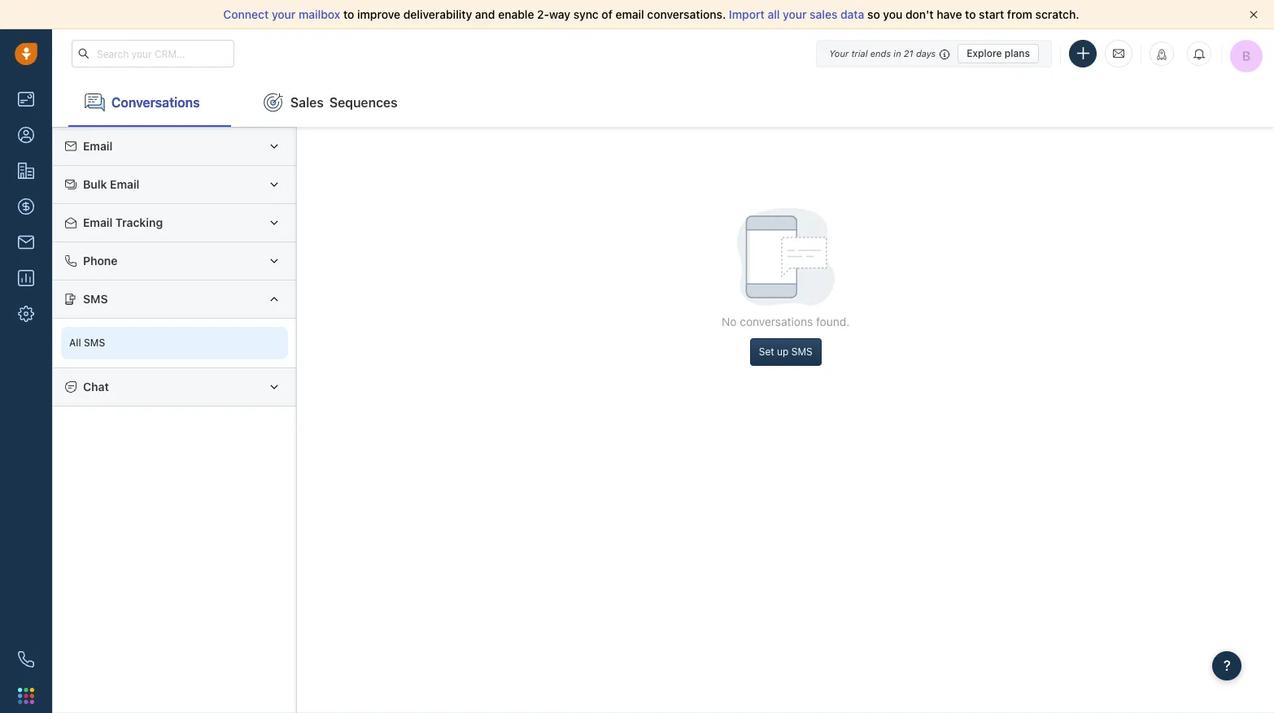 Task type: locate. For each thing, give the bounding box(es) containing it.
to right the mailbox
[[344, 7, 354, 21]]

your left the mailbox
[[272, 7, 296, 21]]

1 vertical spatial email
[[110, 177, 140, 191]]

sms down 'phone'
[[83, 292, 108, 306]]

1 horizontal spatial your
[[783, 7, 807, 21]]

conversations link
[[68, 78, 231, 127]]

sync
[[574, 7, 599, 21]]

in
[[894, 48, 902, 58]]

2 vertical spatial email
[[83, 216, 113, 230]]

1 horizontal spatial to
[[966, 7, 977, 21]]

your right all
[[783, 7, 807, 21]]

connect your mailbox to improve deliverability and enable 2-way sync of email conversations. import all your sales data so you don't have to start from scratch.
[[223, 7, 1080, 21]]

deliverability
[[404, 7, 472, 21]]

email tracking
[[83, 216, 163, 230]]

email
[[83, 139, 113, 153], [110, 177, 140, 191], [83, 216, 113, 230]]

close image
[[1250, 11, 1259, 19]]

phone
[[83, 254, 118, 268]]

set up sms
[[759, 346, 813, 358]]

of
[[602, 7, 613, 21]]

set
[[759, 346, 775, 358]]

all
[[768, 7, 780, 21]]

no conversations found.
[[722, 315, 850, 329]]

your
[[830, 48, 849, 58]]

data
[[841, 7, 865, 21]]

21
[[904, 48, 914, 58]]

1 your from the left
[[272, 7, 296, 21]]

sales sequences link
[[247, 78, 414, 127]]

tracking
[[116, 216, 163, 230]]

all sms
[[69, 337, 105, 350]]

sales sequences
[[291, 95, 398, 110]]

sales
[[291, 95, 324, 110]]

0 horizontal spatial to
[[344, 7, 354, 21]]

tab list containing conversations
[[52, 78, 1275, 127]]

sms right up
[[792, 346, 813, 358]]

bulk email
[[83, 177, 140, 191]]

mailbox
[[299, 7, 341, 21]]

scratch.
[[1036, 7, 1080, 21]]

way
[[549, 7, 571, 21]]

bulk
[[83, 177, 107, 191]]

your
[[272, 7, 296, 21], [783, 7, 807, 21]]

2 to from the left
[[966, 7, 977, 21]]

explore plans
[[967, 47, 1031, 59]]

so
[[868, 7, 881, 21]]

email right the bulk
[[110, 177, 140, 191]]

set up sms button
[[750, 339, 822, 366]]

phone element
[[10, 644, 42, 676]]

conversations
[[112, 95, 200, 110]]

start
[[979, 7, 1005, 21]]

email up 'phone'
[[83, 216, 113, 230]]

to left start
[[966, 7, 977, 21]]

Search your CRM... text field
[[72, 40, 234, 68]]

sms right all
[[84, 337, 105, 350]]

tab list
[[52, 78, 1275, 127]]

import
[[729, 7, 765, 21]]

sms
[[83, 292, 108, 306], [84, 337, 105, 350], [792, 346, 813, 358]]

to
[[344, 7, 354, 21], [966, 7, 977, 21]]

0 vertical spatial email
[[83, 139, 113, 153]]

email up the bulk
[[83, 139, 113, 153]]

0 horizontal spatial your
[[272, 7, 296, 21]]

you
[[884, 7, 903, 21]]



Task type: vqa. For each thing, say whether or not it's contained in the screenshot.
To
yes



Task type: describe. For each thing, give the bounding box(es) containing it.
have
[[937, 7, 963, 21]]

import all your sales data link
[[729, 7, 868, 21]]

sales
[[810, 7, 838, 21]]

enable
[[498, 7, 534, 21]]

send email image
[[1114, 47, 1125, 60]]

chat
[[83, 380, 109, 394]]

and
[[475, 7, 495, 21]]

2-
[[537, 7, 550, 21]]

1 to from the left
[[344, 7, 354, 21]]

up
[[777, 346, 789, 358]]

improve
[[357, 7, 401, 21]]

don't
[[906, 7, 934, 21]]

sms inside button
[[792, 346, 813, 358]]

freshworks switcher image
[[18, 689, 34, 705]]

no
[[722, 315, 737, 329]]

conversations
[[740, 315, 813, 329]]

ends
[[871, 48, 892, 58]]

from
[[1008, 7, 1033, 21]]

all sms link
[[61, 327, 288, 360]]

email
[[616, 7, 645, 21]]

all
[[69, 337, 81, 350]]

phone image
[[18, 652, 34, 668]]

connect your mailbox link
[[223, 7, 344, 21]]

trial
[[852, 48, 868, 58]]

email for email
[[83, 139, 113, 153]]

sequences
[[330, 95, 398, 110]]

2 your from the left
[[783, 7, 807, 21]]

what's new image
[[1157, 49, 1168, 60]]

your trial ends in 21 days
[[830, 48, 936, 58]]

explore
[[967, 47, 1003, 59]]

conversations.
[[648, 7, 726, 21]]

explore plans link
[[958, 44, 1040, 63]]

connect
[[223, 7, 269, 21]]

email for email tracking
[[83, 216, 113, 230]]

days
[[917, 48, 936, 58]]

plans
[[1005, 47, 1031, 59]]

found.
[[817, 315, 850, 329]]



